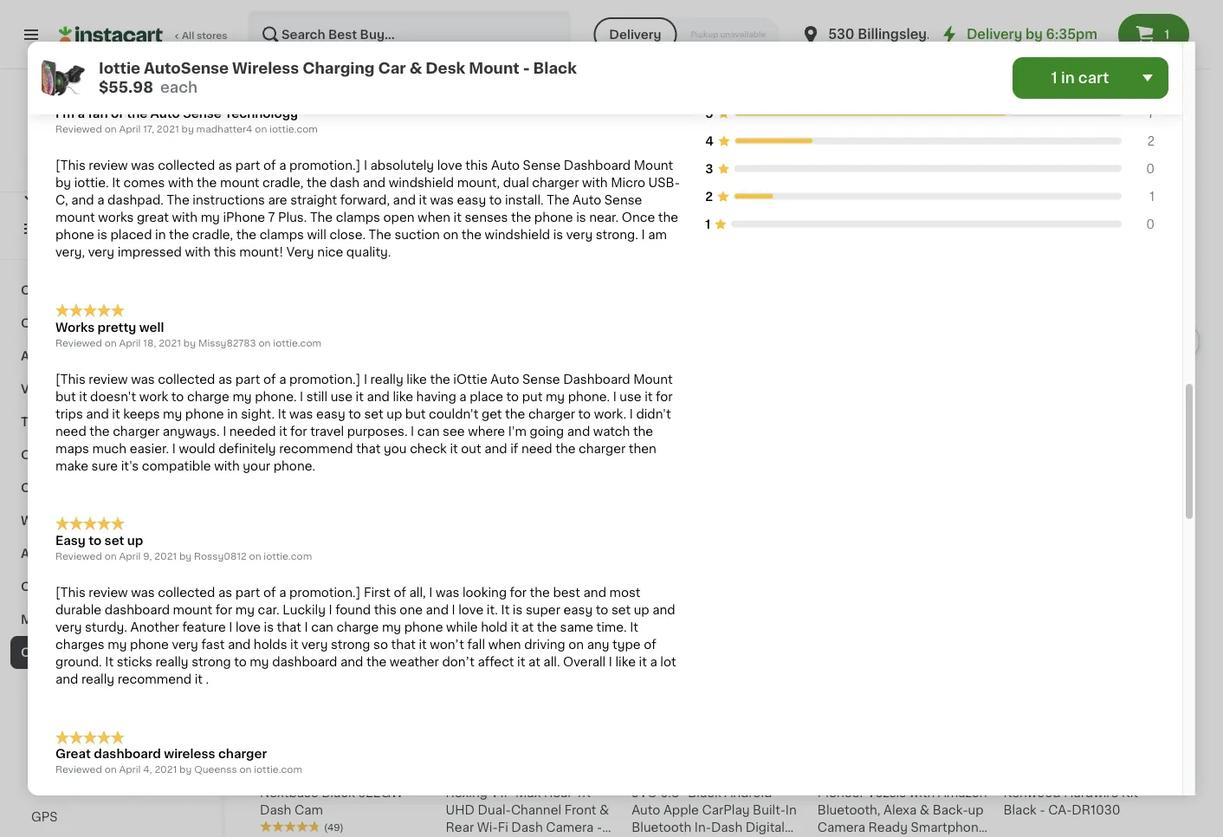 Task type: vqa. For each thing, say whether or not it's contained in the screenshot.
'View' corresponding to View pricing policy
yes



Task type: locate. For each thing, give the bounding box(es) containing it.
part up car. at the left
[[235, 587, 260, 599]]

98 right 47
[[295, 383, 308, 393]]

0 vertical spatial video
[[21, 383, 57, 395]]

plus.
[[278, 212, 307, 224]]

charger up install.
[[532, 177, 579, 189]]

works pretty well reviewed on april 18, 2021 by missy82783 on iottie.com
[[55, 321, 322, 348]]

2 dashboard from the top
[[564, 374, 631, 386]]

camera inside camera & video link
[[21, 581, 70, 593]]

3 collected from the top
[[158, 587, 215, 599]]

music
[[82, 614, 120, 626]]

0 horizontal spatial buy
[[49, 188, 73, 200]]

bluetooth down 'apple'
[[632, 821, 692, 833]]

great
[[55, 749, 91, 761]]

0 horizontal spatial but
[[55, 391, 76, 403]]

[this inside [this review was collected as part of a promotion.] first of all, i was looking for the best and most durable dashboard mount for my car. luckily i found this one and i love it. it is super easy to set up and very sturdy. another feature i love is that i can charge my phone while hold it at the same time.   it charges my phone very fast and holds it very strong so that it won't fall when driving on any type of ground.   it sticks really strong to my dashboard and the weather don't affect it at all.   overall i like it a lot and really recommend it .
[[55, 587, 86, 599]]

2 vertical spatial review
[[89, 587, 128, 599]]

set
[[364, 408, 384, 420], [105, 535, 124, 547], [612, 604, 631, 617]]

with inside pioneer vozsis with amazon bluetooth, alexa & back-up camera ready smartpho
[[910, 787, 935, 799]]

0 horizontal spatial in-
[[507, 405, 523, 417]]

jvc 6.8" black android auto apple carplay built-in bluetooth in-dash digit
[[632, 787, 797, 837]]

dash inside iottie wireless charging car mount, dash & windshield
[[331, 423, 362, 435]]

4 april from the top
[[119, 766, 141, 775]]

0 vertical spatial charge
[[187, 391, 230, 403]]

[this up durable
[[55, 587, 86, 599]]

& inside cables & chargers "link"
[[68, 317, 78, 329]]

wireless inside iottie wireless charging car mount, dash & windshield
[[297, 405, 349, 417]]

phone. up cd/dm
[[568, 391, 610, 403]]

add button for 275
[[360, 588, 427, 619]]

0 horizontal spatial charge
[[187, 391, 230, 403]]

pioneer vozsis with amazon bluetooth, alexa & back-up camera ready smartpho
[[818, 787, 988, 837]]

0 horizontal spatial delivery
[[610, 29, 662, 41]]

reviewed down great
[[55, 766, 102, 775]]

and up lot
[[653, 604, 676, 617]]

0 horizontal spatial kenwood
[[446, 405, 503, 417]]

view pricing policy
[[59, 150, 152, 159]]

0 for 1
[[1147, 219, 1155, 231]]

by inside "link"
[[1026, 28, 1043, 41]]

review for durable
[[89, 587, 128, 599]]

[this
[[55, 160, 86, 172], [55, 374, 86, 386], [55, 587, 86, 599]]

[this for [this review was collected as part of a promotion.] first of all, i was looking for the best and most durable dashboard mount for my car. luckily i found this one and i love it. it is super easy to set up and very sturdy. another feature i love is that i can charge my phone while hold it at the same time.   it charges my phone very fast and holds it very strong so that it won't fall when driving on any type of ground.   it sticks really strong to my dashboard and the weather don't affect it at all.   overall i like it a lot and really recommend it .
[[55, 587, 86, 599]]

delivery inside button
[[610, 29, 662, 41]]

item carousel region
[[260, 194, 1200, 506]]

mount up usb- on the right
[[634, 160, 674, 172]]

durable
[[55, 604, 102, 617]]

again
[[88, 188, 122, 200]]

3 review from the top
[[89, 587, 128, 599]]

2 collected from the top
[[158, 374, 215, 386]]

98 for 105
[[491, 383, 504, 393]]

sense inside the '[this review was collected as part of a promotion.] i really like the iottie auto sense dashboard mount but it doesn't work to charge my phone. i still use it and like having a place to put my phone. i use it for trips and it keeps my phone in sight. it was easy to set up but couldn't get the charger to work. i didn't need the charger anyways. i needed it for travel purposes. i can see where i'm going and watch the maps much easier. i would definitely recommend that you check it out and if need the charger then make sure it's compatible with your phone.'
[[523, 374, 560, 386]]

- down if
[[509, 475, 515, 487]]

part inside [this review was collected as part of a promotion.] first of all, i was looking for the best and most durable dashboard mount for my car. luckily i found this one and i love it. it is super easy to set up and very sturdy. another feature i love is that i can charge my phone while hold it at the same time.   it charges my phone very fast and holds it very strong so that it won't fall when driving on any type of ground.   it sticks really strong to my dashboard and the weather don't affect it at all.   overall i like it a lot and really recommend it .
[[235, 587, 260, 599]]

fast
[[201, 639, 225, 651]]

2 horizontal spatial iottie
[[632, 405, 666, 417]]

2 vertical spatial easy
[[564, 604, 593, 617]]

like down the "type"
[[616, 656, 636, 669]]

1 horizontal spatial windshield
[[725, 423, 793, 435]]

1 vertical spatial charge
[[337, 622, 379, 634]]

2 part from the top
[[235, 374, 260, 386]]

increment quantity of iottie autosense wireless charging car & desk mount - black image
[[959, 211, 980, 232]]

charger down keeps
[[113, 426, 160, 438]]

1 each for 47
[[260, 473, 291, 482]]

$ up sight.
[[264, 383, 270, 393]]

best buy link
[[82, 90, 139, 144]]

april inside the i'm a fan of the auto sense technology reviewed on april 17, 2021 by madhatter4 on iottie.com
[[119, 125, 141, 134]]

in inside 'kenwood in-dash cd/dm receiver with built-in bluetooth & satellite radio- ready with detachable faceplate - black'
[[566, 423, 577, 435]]

1 vertical spatial strong
[[192, 656, 231, 669]]

1 horizontal spatial can
[[418, 426, 440, 438]]

on sale now link
[[260, 153, 381, 173]]

delivery by 6:35pm link
[[940, 24, 1098, 45]]

as for mount
[[218, 160, 232, 172]]

1 vertical spatial cradle,
[[192, 229, 233, 241]]

1 vertical spatial dashboard
[[272, 656, 338, 669]]

7
[[1148, 108, 1155, 120], [268, 212, 275, 224]]

car inside iottie autosense wireless charging car & desk mount - black $55.98 each
[[378, 61, 406, 76]]

$ inside $ 47 98
[[264, 383, 270, 393]]

all.
[[544, 656, 560, 669]]

1 vertical spatial really
[[156, 656, 189, 669]]

and up 'forward,'
[[363, 177, 386, 189]]

recommend down travel
[[279, 443, 353, 455]]

when inside [this review was collected as part of a promotion.] first of all, i was looking for the best and most durable dashboard mount for my car. luckily i found this one and i love it. it is super easy to set up and very sturdy. another feature i love is that i can charge my phone while hold it at the same time.   it charges my phone very fast and holds it very strong so that it won't fall when driving on any type of ground.   it sticks really strong to my dashboard and the weather don't affect it at all.   overall i like it a lot and really recommend it .
[[489, 639, 521, 651]]

part for mount
[[235, 160, 260, 172]]

delivery inside "link"
[[967, 28, 1023, 41]]

3 [this from the top
[[55, 587, 86, 599]]

buy down 100% on the left top of the page
[[49, 188, 73, 200]]

kenwood inside 'kenwood in-dash cd/dm receiver with built-in bluetooth & satellite radio- ready with detachable faceplate - black'
[[446, 405, 503, 417]]

dashboard inside [this review was collected as part of a promotion.] i absolutely love this auto sense dashboard mount by iottie.  it comes with the mount cradle,  the dash and windshield mount, dual charger with micro usb- c, and a dashpad.  the instructions are straight forward, and it was easy to install.   the auto sense mount works great with my iphone 7 plus.  the clamps open when it senses the phone is near.  once the phone is placed in the cradle, the clamps will close.  the suction on the windshield is very strong.  i am very, very impressed with this mount!  very nice quality.
[[564, 160, 631, 172]]

reviewed inside great dashboard wireless charger reviewed on april 4, 2021 by queenss on iottie.com
[[55, 766, 102, 775]]

1 horizontal spatial ready
[[869, 821, 908, 833]]

None search field
[[248, 10, 572, 59]]

built- up satellite
[[534, 423, 566, 435]]

dash down channel
[[512, 821, 543, 833]]

built- inside 'kenwood in-dash cd/dm receiver with built-in bluetooth & satellite radio- ready with detachable faceplate - black'
[[534, 423, 566, 435]]

1 mount, from the left
[[285, 423, 327, 435]]

was up another
[[131, 587, 155, 599]]

very
[[287, 247, 314, 259]]

1 in cart
[[1052, 71, 1110, 85]]

& inside "car & gps" link
[[46, 647, 56, 659]]

promotion.] for dash
[[289, 160, 361, 172]]

promotion.] inside the '[this review was collected as part of a promotion.] i really like the iottie auto sense dashboard mount but it doesn't work to charge my phone. i still use it and like having a place to put my phone. i use it for trips and it keeps my phone in sight. it was easy to set up but couldn't get the charger to work. i didn't need the charger anyways. i needed it for travel purposes. i can see where i'm going and watch the maps much easier. i would definitely recommend that you check it out and if need the charger then make sure it's compatible with your phone.'
[[289, 374, 361, 386]]

my down sturdy. at bottom left
[[108, 639, 127, 651]]

iottie inside iottie smartphone car mount, dash & windshield
[[632, 405, 666, 417]]

it
[[76, 188, 85, 200], [419, 195, 427, 207], [454, 212, 462, 224], [79, 391, 87, 403], [356, 391, 364, 403], [645, 391, 653, 403], [112, 408, 120, 420], [279, 426, 287, 438], [450, 443, 458, 455], [511, 622, 519, 634], [290, 639, 299, 651], [419, 639, 427, 651], [518, 656, 526, 669], [639, 656, 647, 669], [195, 674, 203, 686]]

where
[[468, 426, 505, 438]]

phone.
[[255, 391, 297, 403], [568, 391, 610, 403], [274, 460, 316, 472]]

0 vertical spatial clamps
[[336, 212, 380, 224]]

in
[[1062, 71, 1075, 85], [155, 229, 166, 241], [227, 408, 238, 420], [566, 423, 577, 435]]

2 vertical spatial this
[[374, 604, 397, 617]]

2 98 from the left
[[491, 383, 504, 393]]

promotion.] up luckily
[[289, 587, 361, 599]]

up down most
[[634, 604, 650, 617]]

1 vertical spatial 7
[[268, 212, 275, 224]]

2 0 from the top
[[1147, 219, 1155, 231]]

as for charge
[[218, 374, 232, 386]]

still
[[307, 391, 328, 403]]

3 reviewed from the top
[[55, 552, 102, 562]]

1 horizontal spatial buy
[[114, 129, 139, 141]]

dash down carplay
[[712, 821, 743, 833]]

on inside [this review was collected as part of a promotion.] i absolutely love this auto sense dashboard mount by iottie.  it comes with the mount cradle,  the dash and windshield mount, dual charger with micro usb- c, and a dashpad.  the instructions are straight forward, and it was easy to install.   the auto sense mount works great with my iphone 7 plus.  the clamps open when it senses the phone is near.  once the phone is placed in the cradle, the clamps will close.  the suction on the windshield is very strong.  i am very, very impressed with this mount!  very nice quality.
[[443, 229, 459, 241]]

1 horizontal spatial 98
[[491, 383, 504, 393]]

1 vertical spatial 1 each
[[260, 473, 291, 482]]

1 0 from the top
[[1147, 163, 1155, 175]]

0 vertical spatial in-
[[507, 405, 523, 417]]

as inside the '[this review was collected as part of a promotion.] i really like the iottie auto sense dashboard mount but it doesn't work to charge my phone. i still use it and like having a place to put my phone. i use it for trips and it keeps my phone in sight. it was easy to set up but couldn't get the charger to work. i didn't need the charger anyways. i needed it for travel purposes. i can see where i'm going and watch the maps much easier. i would definitely recommend that you check it out and if need the charger then make sure it's compatible with your phone.'
[[218, 374, 232, 386]]

the up super
[[530, 587, 550, 599]]

1 vertical spatial that
[[277, 622, 302, 634]]

0 horizontal spatial clamps
[[260, 229, 304, 241]]

1 horizontal spatial need
[[522, 443, 553, 455]]

1 vertical spatial 0
[[1147, 219, 1155, 231]]

collected
[[158, 160, 215, 172], [158, 374, 215, 386], [158, 587, 215, 599]]

love inside [this review was collected as part of a promotion.] i absolutely love this auto sense dashboard mount by iottie.  it comes with the mount cradle,  the dash and windshield mount, dual charger with micro usb- c, and a dashpad.  the instructions are straight forward, and it was easy to install.   the auto sense mount works great with my iphone 7 plus.  the clamps open when it senses the phone is near.  once the phone is placed in the cradle, the clamps will close.  the suction on the windshield is very strong.  i am very, very impressed with this mount!  very nice quality.
[[437, 160, 463, 172]]

customer
[[706, 35, 802, 53]]

1 vertical spatial collected
[[158, 374, 215, 386]]

0 vertical spatial need
[[55, 426, 86, 438]]

1 as from the top
[[218, 160, 232, 172]]

1 horizontal spatial that
[[356, 443, 381, 455]]

1 vertical spatial promotion.]
[[289, 374, 361, 386]]

audio up security
[[56, 745, 91, 758]]

collected for to
[[158, 374, 215, 386]]

strong left so
[[331, 639, 371, 651]]

black inside jvc 6.8" black android auto apple carplay built-in bluetooth in-dash digit
[[688, 787, 722, 799]]

rossy0812
[[194, 552, 247, 562]]

1 april from the top
[[119, 125, 141, 134]]

1 horizontal spatial iottie
[[454, 374, 488, 386]]

windshield inside iottie smartphone car mount, dash & windshield
[[725, 423, 793, 435]]

$105.98 original price: $155.98 element
[[446, 380, 618, 403]]

part up the instructions
[[235, 160, 260, 172]]

1 vertical spatial cameras link
[[10, 669, 211, 702]]

madhatter4
[[196, 125, 253, 134]]

very down feature
[[172, 639, 198, 651]]

as inside [this review was collected as part of a promotion.] i absolutely love this auto sense dashboard mount by iottie.  it comes with the mount cradle,  the dash and windshield mount, dual charger with micro usb- c, and a dashpad.  the instructions are straight forward, and it was easy to install.   the auto sense mount works great with my iphone 7 plus.  the clamps open when it senses the phone is near.  once the phone is placed in the cradle, the clamps will close.  the suction on the windshield is very strong.  i am very, very impressed with this mount!  very nice quality.
[[218, 160, 232, 172]]

dash inside $ 275 nextbase black 522gw dash cam
[[260, 804, 292, 816]]

1 use from the left
[[331, 391, 353, 403]]

that up weather
[[391, 639, 416, 651]]

1 vertical spatial part
[[235, 374, 260, 386]]

1 horizontal spatial in-
[[695, 821, 712, 833]]

nextbase
[[260, 787, 319, 799]]

part inside the '[this review was collected as part of a promotion.] i really like the iottie auto sense dashboard mount but it doesn't work to charge my phone. i still use it and like having a place to put my phone. i use it for trips and it keeps my phone in sight. it was easy to set up but couldn't get the charger to work. i didn't need the charger anyways. i needed it for travel purposes. i can see where i'm going and watch the maps much easier. i would definitely recommend that you check it out and if need the charger then make sure it's compatible with your phone.'
[[235, 374, 260, 386]]

add for 47
[[393, 216, 418, 228]]

1 reviewed from the top
[[55, 125, 102, 134]]

set inside [this review was collected as part of a promotion.] first of all, i was looking for the best and most durable dashboard mount for my car. luckily i found this one and i love it. it is super easy to set up and very sturdy. another feature i love is that i can charge my phone while hold it at the same time.   it charges my phone very fast and holds it very strong so that it won't fall when driving on any type of ground.   it sticks really strong to my dashboard and the weather don't affect it at all.   overall i like it a lot and really recommend it .
[[612, 604, 631, 617]]

2 horizontal spatial set
[[612, 604, 631, 617]]

fan
[[88, 108, 108, 120]]

dashboard inside the '[this review was collected as part of a promotion.] i really like the iottie auto sense dashboard mount but it doesn't work to charge my phone. i still use it and like having a place to put my phone. i use it for trips and it keeps my phone in sight. it was easy to set up but couldn't get the charger to work. i didn't need the charger anyways. i needed it for travel purposes. i can see where i'm going and watch the maps much easier. i would definitely recommend that you check it out and if need the charger then make sure it's compatible with your phone.'
[[564, 374, 631, 386]]

2 review from the top
[[89, 374, 128, 386]]

3 april from the top
[[119, 552, 141, 562]]

1 part from the top
[[235, 160, 260, 172]]

at down super
[[522, 622, 534, 634]]

promotion.] for i
[[289, 374, 361, 386]]

view for view more
[[1099, 157, 1129, 169]]

& down movies on the left bottom of page
[[46, 647, 56, 659]]

sense down 'micro'
[[605, 195, 643, 207]]

by inside works pretty well reviewed on april 18, 2021 by missy82783 on iottie.com
[[184, 338, 196, 348]]

each inside iottie autosense wireless charging car & desk mount - black $55.98 each
[[160, 80, 198, 95]]

your
[[243, 460, 271, 472]]

easy inside [this review was collected as part of a promotion.] first of all, i was looking for the best and most durable dashboard mount for my car. luckily i found this one and i love it. it is super easy to set up and very sturdy. another feature i love is that i can charge my phone while hold it at the same time.   it charges my phone very fast and holds it very strong so that it won't fall when driving on any type of ground.   it sticks really strong to my dashboard and the weather don't affect it at all.   overall i like it a lot and really recommend it .
[[564, 604, 593, 617]]

reviewed down fan
[[55, 125, 102, 134]]

review for comes
[[89, 160, 128, 172]]

in inside [this review was collected as part of a promotion.] i absolutely love this auto sense dashboard mount by iottie.  it comes with the mount cradle,  the dash and windshield mount, dual charger with micro usb- c, and a dashpad.  the instructions are straight forward, and it was easy to install.   the auto sense mount works great with my iphone 7 plus.  the clamps open when it senses the phone is near.  once the phone is placed in the cradle, the clamps will close.  the suction on the windshield is very strong.  i am very, very impressed with this mount!  very nice quality.
[[155, 229, 166, 241]]

view more
[[1099, 157, 1164, 169]]

1 horizontal spatial use
[[620, 391, 642, 403]]

1 [this from the top
[[55, 160, 86, 172]]

the up the instructions
[[197, 177, 217, 189]]

1 horizontal spatial delivery
[[967, 28, 1023, 41]]

iottie inside iottie wireless charging car mount, dash & windshield
[[260, 405, 294, 417]]

dash down put
[[523, 405, 555, 417]]

& inside pioneer vozsis with amazon bluetooth, alexa & back-up camera ready smartpho
[[920, 804, 930, 816]]

1 horizontal spatial bluetooth
[[632, 821, 692, 833]]

windshield down travel
[[260, 440, 328, 452]]

collected inside the '[this review was collected as part of a promotion.] i really like the iottie auto sense dashboard mount but it doesn't work to charge my phone. i still use it and like having a place to put my phone. i use it for trips and it keeps my phone in sight. it was easy to set up but couldn't get the charger to work. i didn't need the charger anyways. i needed it for travel purposes. i can see where i'm going and watch the maps much easier. i would definitely recommend that you check it out and if need the charger then make sure it's compatible with your phone.'
[[158, 374, 215, 386]]

my
[[201, 212, 220, 224], [233, 391, 252, 403], [546, 391, 565, 403], [163, 408, 182, 420], [236, 604, 255, 617], [382, 622, 401, 634], [108, 639, 127, 651], [250, 656, 269, 669]]

$47.98 original price: $55.98 element
[[260, 380, 432, 403]]

1 vertical spatial set
[[105, 535, 124, 547]]

0 vertical spatial 7
[[1148, 108, 1155, 120]]

0 vertical spatial $55.98
[[99, 80, 153, 95]]

0 vertical spatial can
[[418, 426, 440, 438]]

shop
[[49, 153, 81, 166]]

faceplate
[[446, 475, 506, 487]]

1 horizontal spatial kenwood
[[1004, 787, 1061, 799]]

chargers
[[81, 317, 138, 329]]

0 horizontal spatial really
[[81, 674, 115, 686]]

add for 19
[[765, 216, 790, 228]]

2 vertical spatial mount
[[634, 374, 673, 386]]

by left the missy82783
[[184, 338, 196, 348]]

& inside computers & tablets link
[[94, 284, 105, 296]]

time.
[[597, 622, 627, 634]]

$19.99 original price: $24.99 element
[[632, 380, 804, 403]]

1 horizontal spatial view
[[1099, 157, 1129, 169]]

collected inside [this review was collected as part of a promotion.] first of all, i was looking for the best and most durable dashboard mount for my car. luckily i found this one and i love it. it is super easy to set up and very sturdy. another feature i love is that i can charge my phone while hold it at the same time.   it charges my phone very fast and holds it very strong so that it won't fall when driving on any type of ground.   it sticks really strong to my dashboard and the weather don't affect it at all.   overall i like it a lot and really recommend it .
[[158, 587, 215, 599]]

and down cd/dm
[[568, 426, 590, 438]]

windshield down absolutely
[[389, 177, 454, 189]]

1 vertical spatial windshield
[[485, 229, 551, 241]]

in- inside jvc 6.8" black android auto apple carplay built-in bluetooth in-dash digit
[[695, 821, 712, 833]]

dashboard up cd/dm
[[564, 374, 631, 386]]

1 vertical spatial video
[[86, 581, 122, 593]]

easy inside [this review was collected as part of a promotion.] i absolutely love this auto sense dashboard mount by iottie.  it comes with the mount cradle,  the dash and windshield mount, dual charger with micro usb- c, and a dashpad.  the instructions are straight forward, and it was easy to install.   the auto sense mount works great with my iphone 7 plus.  the clamps open when it senses the phone is near.  once the phone is placed in the cradle, the clamps will close.  the suction on the windshield is very strong.  i am very, very impressed with this mount!  very nice quality.
[[457, 195, 486, 207]]

1 horizontal spatial car & gps
[[260, 91, 399, 116]]

0 vertical spatial buy
[[114, 129, 139, 141]]

april left 4,
[[119, 766, 141, 775]]

2 horizontal spatial this
[[466, 160, 488, 172]]

2 april from the top
[[119, 338, 141, 348]]

98
[[295, 383, 308, 393], [491, 383, 504, 393]]

works
[[98, 212, 134, 224]]

camera & video
[[21, 581, 122, 593]]

car down movies on the left bottom of page
[[21, 647, 43, 659]]

works
[[55, 321, 95, 334]]

0 horizontal spatial set
[[105, 535, 124, 547]]

mount right desk
[[469, 61, 520, 76]]

1 vertical spatial can
[[311, 622, 334, 634]]

with
[[503, 423, 531, 435], [489, 457, 516, 469]]

use up work.
[[620, 391, 642, 403]]

in down great
[[155, 229, 166, 241]]

6.8"
[[660, 787, 685, 799]]

cameras up luckily
[[260, 535, 347, 553]]

2 use from the left
[[620, 391, 642, 403]]

& inside camera & video link
[[73, 581, 83, 593]]

lists
[[49, 223, 78, 235]]

[this inside the '[this review was collected as part of a promotion.] i really like the iottie auto sense dashboard mount but it doesn't work to charge my phone. i still use it and like having a place to put my phone. i use it for trips and it keeps my phone in sight. it was easy to set up but couldn't get the charger to work. i didn't need the charger anyways. i needed it for travel purposes. i can see where i'm going and watch the maps much easier. i would definitely recommend that you check it out and if need the charger then make sure it's compatible with your phone.'
[[55, 374, 86, 386]]

built- inside jvc 6.8" black android auto apple carplay built-in bluetooth in-dash digit
[[753, 804, 786, 816]]

with down if
[[489, 457, 516, 469]]

car audio link
[[10, 735, 211, 768]]

i down any
[[609, 656, 613, 669]]

ready inside 'kenwood in-dash cd/dm receiver with built-in bluetooth & satellite radio- ready with detachable faceplate - black'
[[446, 457, 485, 469]]

of up are
[[264, 160, 276, 172]]

98 inside $ 47 98
[[295, 383, 308, 393]]

built- down android
[[753, 804, 786, 816]]

1 vertical spatial ready
[[869, 821, 908, 833]]

the down install.
[[511, 212, 532, 224]]

0 horizontal spatial need
[[55, 426, 86, 438]]

review inside [this review was collected as part of a promotion.] first of all, i was looking for the best and most durable dashboard mount for my car. luckily i found this one and i love it. it is super easy to set up and very sturdy. another feature i love is that i can charge my phone while hold it at the same time.   it charges my phone very fast and holds it very strong so that it won't fall when driving on any type of ground.   it sticks really strong to my dashboard and the weather don't affect it at all.   overall i like it a lot and really recommend it .
[[89, 587, 128, 599]]

2 horizontal spatial each
[[638, 456, 663, 465]]

bluetooth
[[446, 440, 506, 452], [632, 821, 692, 833]]

$ inside $ 19 99
[[636, 383, 642, 393]]

gps down security
[[31, 811, 58, 823]]

product group containing 1 ct
[[818, 201, 990, 471]]

dash
[[523, 405, 555, 417], [331, 423, 362, 435], [678, 423, 709, 435], [260, 804, 292, 816], [512, 821, 543, 833], [712, 821, 743, 833]]

0 horizontal spatial recommend
[[118, 674, 192, 686]]

1 vertical spatial built-
[[753, 804, 786, 816]]

0 vertical spatial gps
[[341, 91, 399, 116]]

delivery for delivery by 6:35pm
[[967, 28, 1023, 41]]

rexing v1p max real 4k uhd dual-channel front & rear wi-fi dash camera button
[[446, 582, 618, 837]]

1 vertical spatial in-
[[695, 821, 712, 833]]

like inside [this review was collected as part of a promotion.] first of all, i was looking for the best and most durable dashboard mount for my car. luckily i found this one and i love it. it is super easy to set up and very sturdy. another feature i love is that i can charge my phone while hold it at the same time.   it charges my phone very fast and holds it very strong so that it won't fall when driving on any type of ground.   it sticks really strong to my dashboard and the weather don't affect it at all.   overall i like it a lot and really recommend it .
[[616, 656, 636, 669]]

1 promotion.] from the top
[[289, 160, 361, 172]]

0 vertical spatial 0
[[1147, 163, 1155, 175]]

0 horizontal spatial can
[[311, 622, 334, 634]]

2 up more
[[1148, 135, 1155, 147]]

2 promotion.] from the top
[[289, 374, 361, 386]]

3 as from the top
[[218, 587, 232, 599]]

of up car. at the left
[[264, 587, 276, 599]]

1 collected from the top
[[158, 160, 215, 172]]

0 vertical spatial cradle,
[[263, 177, 304, 189]]

$55.98 inside iottie autosense wireless charging car & desk mount - black $55.98 each
[[99, 80, 153, 95]]

18,
[[143, 338, 156, 348]]

computers
[[21, 284, 91, 296]]

reviewed inside works pretty well reviewed on april 18, 2021 by missy82783 on iottie.com
[[55, 338, 102, 348]]

2021 right 9,
[[154, 552, 177, 562]]

3 part from the top
[[235, 587, 260, 599]]

view up 100% on the left top of the page
[[59, 150, 82, 159]]

2 vertical spatial promotion.]
[[289, 587, 361, 599]]

$ up nextbase
[[264, 765, 270, 774]]

dash inside rexing v1p max real 4k uhd dual-channel front & rear wi-fi dash camera
[[512, 821, 543, 833]]

each for 47
[[266, 473, 291, 482]]

by inside great dashboard wireless charger reviewed on april 4, 2021 by queenss on iottie.com
[[180, 766, 192, 775]]

of inside the '[this review was collected as part of a promotion.] i really like the iottie auto sense dashboard mount but it doesn't work to charge my phone. i still use it and like having a place to put my phone. i use it for trips and it keeps my phone in sight. it was easy to set up but couldn't get the charger to work. i didn't need the charger anyways. i needed it for travel purposes. i can see where i'm going and watch the maps much easier. i would definitely recommend that you check it out and if need the charger then make sure it's compatible with your phone.'
[[264, 374, 276, 386]]

0 vertical spatial 1 each
[[632, 456, 663, 465]]

product group
[[260, 201, 432, 485], [446, 201, 618, 487], [632, 201, 804, 467], [818, 201, 990, 471], [1004, 201, 1176, 451], [260, 582, 432, 835], [446, 582, 618, 837]]

home
[[53, 416, 91, 428]]

i up check
[[411, 426, 414, 438]]

1 98 from the left
[[295, 383, 308, 393]]

iottie for 47
[[260, 405, 294, 417]]

charging inside iottie wireless charging car mount, dash & windshield
[[352, 405, 408, 417]]

charger up queenss
[[218, 749, 267, 761]]

0 vertical spatial bluetooth
[[446, 440, 506, 452]]

recommend inside [this review was collected as part of a promotion.] first of all, i was looking for the best and most durable dashboard mount for my car. luckily i found this one and i love it. it is super easy to set up and very sturdy. another feature i love is that i can charge my phone while hold it at the same time.   it charges my phone very fast and holds it very strong so that it won't fall when driving on any type of ground.   it sticks really strong to my dashboard and the weather don't affect it at all.   overall i like it a lot and really recommend it .
[[118, 674, 192, 686]]

2 vertical spatial collected
[[158, 587, 215, 599]]

reviewed inside the i'm a fan of the auto sense technology reviewed on april 17, 2021 by madhatter4 on iottie.com
[[55, 125, 102, 134]]

on down fan
[[105, 125, 117, 134]]

auto up near.
[[573, 195, 602, 207]]

dash down nextbase
[[260, 804, 292, 816]]

auto inside jvc 6.8" black android auto apple carplay built-in bluetooth in-dash digit
[[632, 804, 661, 816]]

1 horizontal spatial when
[[489, 639, 521, 651]]

99
[[664, 383, 678, 393]]

iottie.com up luckily
[[264, 552, 312, 562]]

collected for the
[[158, 160, 215, 172]]

another
[[131, 622, 179, 634]]

as inside [this review was collected as part of a promotion.] first of all, i was looking for the best and most durable dashboard mount for my car. luckily i found this one and i love it. it is super easy to set up and very sturdy. another feature i love is that i can charge my phone while hold it at the same time.   it charges my phone very fast and holds it very strong so that it won't fall when driving on any type of ground.   it sticks really strong to my dashboard and the weather don't affect it at all.   overall i like it a lot and really recommend it .
[[218, 587, 232, 599]]

bluetooth down receiver
[[446, 440, 506, 452]]

in inside the '[this review was collected as part of a promotion.] i really like the iottie auto sense dashboard mount but it doesn't work to charge my phone. i still use it and like having a place to put my phone. i use it for trips and it keeps my phone in sight. it was easy to set up but couldn't get the charger to work. i didn't need the charger anyways. i needed it for travel purposes. i can see where i'm going and watch the maps much easier. i would definitely recommend that you check it out and if need the charger then make sure it's compatible with your phone.'
[[227, 408, 238, 420]]

black
[[533, 61, 577, 76], [518, 475, 551, 487], [322, 787, 355, 799], [688, 787, 722, 799], [1004, 804, 1037, 816]]

the up am
[[659, 212, 679, 224]]

in- right get
[[507, 405, 523, 417]]

that inside the '[this review was collected as part of a promotion.] i really like the iottie auto sense dashboard mount but it doesn't work to charge my phone. i still use it and like having a place to put my phone. i use it for trips and it keeps my phone in sight. it was easy to set up but couldn't get the charger to work. i didn't need the charger anyways. i needed it for travel purposes. i can see where i'm going and watch the maps much easier. i would definitely recommend that you check it out and if need the charger then make sure it's compatible with your phone.'
[[356, 443, 381, 455]]

am
[[648, 229, 667, 241]]

iottie inside the '[this review was collected as part of a promotion.] i really like the iottie auto sense dashboard mount but it doesn't work to charge my phone. i still use it and like having a place to put my phone. i use it for trips and it keeps my phone in sight. it was easy to set up but couldn't get the charger to work. i didn't need the charger anyways. i needed it for travel purposes. i can see where i'm going and watch the maps much easier. i would definitely recommend that you check it out and if need the charger then make sure it's compatible with your phone.'
[[454, 374, 488, 386]]

stores
[[197, 31, 228, 40]]

2 vertical spatial gps
[[31, 811, 58, 823]]

april left 18,
[[119, 338, 141, 348]]

this left mount!
[[214, 247, 236, 259]]

0 horizontal spatial bluetooth
[[446, 440, 506, 452]]

phone
[[48, 482, 88, 494]]

ready down alexa
[[869, 821, 908, 833]]

0 horizontal spatial video
[[21, 383, 57, 395]]

gps
[[341, 91, 399, 116], [59, 647, 86, 659], [31, 811, 58, 823]]

appliances link
[[10, 537, 211, 570]]

ready
[[446, 457, 485, 469], [869, 821, 908, 833]]

by down 100% on the left top of the page
[[55, 177, 71, 189]]

dash inside iottie smartphone car mount, dash & windshield
[[678, 423, 709, 435]]

camera down bluetooth,
[[818, 821, 866, 833]]

camera
[[21, 581, 70, 593], [818, 821, 866, 833]]

0 horizontal spatial strong
[[192, 656, 231, 669]]

0 vertical spatial cameras
[[260, 535, 347, 553]]

april
[[119, 125, 141, 134], [119, 338, 141, 348], [119, 552, 141, 562], [119, 766, 141, 775]]

1 horizontal spatial 7
[[1148, 108, 1155, 120]]

1 horizontal spatial camera
[[818, 821, 866, 833]]

any
[[587, 639, 610, 651]]

- right desk
[[523, 61, 530, 76]]

on up camera & video link
[[105, 552, 117, 562]]

kenwood inside kenwood hardwire kit - black - ca-dr1030
[[1004, 787, 1061, 799]]

$ inside $ 275 nextbase black 522gw dash cam
[[264, 765, 270, 774]]

2 reviewed from the top
[[55, 338, 102, 348]]

very down luckily
[[302, 639, 328, 651]]

0 horizontal spatial ready
[[446, 457, 485, 469]]

3 promotion.] from the top
[[289, 587, 361, 599]]

when inside [this review was collected as part of a promotion.] i absolutely love this auto sense dashboard mount by iottie.  it comes with the mount cradle,  the dash and windshield mount, dual charger with micro usb- c, and a dashpad.  the instructions are straight forward, and it was easy to install.   the auto sense mount works great with my iphone 7 plus.  the clamps open when it senses the phone is near.  once the phone is placed in the cradle, the clamps will close.  the suction on the windshield is very strong.  i am very, very impressed with this mount!  very nice quality.
[[418, 212, 451, 224]]

security link
[[10, 768, 211, 801]]

1 vertical spatial charging
[[352, 405, 408, 417]]

smartphone
[[669, 405, 745, 417]]

view left more
[[1099, 157, 1129, 169]]

missy82783
[[198, 338, 256, 348]]

camera up movies on the left bottom of page
[[21, 581, 70, 593]]

1 dashboard from the top
[[564, 160, 631, 172]]

by inside the i'm a fan of the auto sense technology reviewed on april 17, 2021 by madhatter4 on iottie.com
[[182, 125, 194, 134]]

reviewed
[[55, 125, 102, 134], [55, 338, 102, 348], [55, 552, 102, 562], [55, 766, 102, 775]]

0 horizontal spatial mount,
[[285, 423, 327, 435]]

dashboard inside great dashboard wireless charger reviewed on april 4, 2021 by queenss on iottie.com
[[94, 749, 161, 761]]

$ inside $ 105 98
[[450, 383, 456, 393]]

add
[[393, 216, 418, 228], [579, 216, 604, 228], [765, 216, 790, 228], [1137, 216, 1162, 228], [393, 597, 418, 609], [579, 597, 604, 609]]

recommend
[[279, 443, 353, 455], [118, 674, 192, 686]]

now
[[338, 154, 381, 172]]

2 as from the top
[[218, 374, 232, 386]]

phone. up sight.
[[255, 391, 297, 403]]

use
[[331, 391, 353, 403], [620, 391, 642, 403]]

holds
[[254, 639, 287, 651]]

1 horizontal spatial gps
[[59, 647, 86, 659]]

2 mount, from the left
[[632, 423, 675, 435]]

0 vertical spatial windshield
[[725, 423, 793, 435]]

98 inside $ 105 98
[[491, 383, 504, 393]]

black inside iottie autosense wireless charging car & desk mount - black $55.98 each
[[533, 61, 577, 76]]

1 vertical spatial mount
[[55, 212, 95, 224]]

autosense
[[144, 61, 229, 76]]

reviewed inside easy to set up reviewed on april 9, 2021 by rossy0812 on iottie.com
[[55, 552, 102, 562]]

2 vertical spatial dashboard
[[94, 749, 161, 761]]

real
[[544, 787, 571, 799]]

customer reviews
[[706, 35, 886, 53]]

charging inside iottie autosense wireless charging car & desk mount - black $55.98 each
[[303, 61, 375, 76]]

iottie.com down the technology
[[270, 125, 318, 134]]

0 horizontal spatial this
[[214, 247, 236, 259]]

2 [this from the top
[[55, 374, 86, 386]]

up inside the '[this review was collected as part of a promotion.] i really like the iottie auto sense dashboard mount but it doesn't work to charge my phone. i still use it and like having a place to put my phone. i use it for trips and it keeps my phone in sight. it was easy to set up but couldn't get the charger to work. i didn't need the charger anyways. i needed it for travel purposes. i can see where i'm going and watch the maps much easier. i would definitely recommend that you check it out and if need the charger then make sure it's compatible with your phone.'
[[387, 408, 402, 420]]

on down the technology
[[255, 125, 267, 134]]

1 review from the top
[[89, 160, 128, 172]]

sense
[[183, 108, 222, 120], [523, 160, 561, 172], [605, 195, 643, 207], [523, 374, 560, 386]]

1 horizontal spatial windshield
[[485, 229, 551, 241]]

4 reviewed from the top
[[55, 766, 102, 775]]

1 vertical spatial dashboard
[[564, 374, 631, 386]]

1 vertical spatial clamps
[[260, 229, 304, 241]]

kenwood up ca-
[[1004, 787, 1061, 799]]

with up if
[[503, 423, 531, 435]]

review for doesn't
[[89, 374, 128, 386]]

mount, inside iottie smartphone car mount, dash & windshield
[[632, 423, 675, 435]]

530 billingsley road button
[[801, 10, 966, 59]]

charge up anyways.
[[187, 391, 230, 403]]

0 horizontal spatial camera
[[21, 581, 70, 593]]

add for 275
[[393, 597, 418, 609]]

love up the mount, at the top left of the page
[[437, 160, 463, 172]]

dual-
[[478, 804, 511, 816]]



Task type: describe. For each thing, give the bounding box(es) containing it.
0 vertical spatial windshield
[[389, 177, 454, 189]]

it up "suction"
[[419, 195, 427, 207]]

going
[[530, 426, 564, 438]]

remove iottie autosense wireless charging car & desk mount - black image
[[860, 211, 881, 232]]

in inside field
[[1062, 71, 1075, 85]]

0 horizontal spatial cameras link
[[10, 669, 211, 702]]

phone down another
[[130, 639, 169, 651]]

cables & chargers link
[[10, 307, 211, 340]]

- inside iottie autosense wireless charging car & desk mount - black $55.98 each
[[523, 61, 530, 76]]

product group containing 47
[[260, 201, 432, 485]]

the right get
[[505, 408, 526, 420]]

$ 105 98
[[450, 382, 504, 401]]

uhd
[[446, 804, 475, 816]]

& up 'on sale now'
[[314, 91, 335, 116]]

& inside tv & home theatre link
[[40, 416, 50, 428]]

it right affect
[[518, 656, 526, 669]]

& inside movies & music link
[[69, 614, 79, 626]]

sight.
[[241, 408, 275, 420]]

open
[[384, 212, 415, 224]]

micro
[[611, 177, 646, 189]]

affect
[[478, 656, 514, 669]]

amazon
[[939, 787, 988, 799]]

fall
[[468, 639, 486, 651]]

purposes.
[[347, 426, 408, 438]]

and up open
[[393, 195, 416, 207]]

[this for [this review was collected as part of a promotion.] i absolutely love this auto sense dashboard mount by iottie.  it comes with the mount cradle,  the dash and windshield mount, dual charger with micro usb- c, and a dashpad.  the instructions are straight forward, and it was easy to install.   the auto sense mount works great with my iphone 7 plus.  the clamps open when it senses the phone is near.  once the phone is placed in the cradle, the clamps will close.  the suction on the windshield is very strong.  i am very, very impressed with this mount!  very nice quality.
[[55, 160, 86, 172]]

for up didn't at the right
[[656, 391, 673, 403]]

impressed
[[118, 247, 182, 259]]

office link
[[10, 439, 211, 472]]

recommend inside the '[this review was collected as part of a promotion.] i really like the iottie auto sense dashboard mount but it doesn't work to charge my phone. i still use it and like having a place to put my phone. i use it for trips and it keeps my phone in sight. it was easy to set up but couldn't get the charger to work. i didn't need the charger anyways. i needed it for travel purposes. i can see where i'm going and watch the maps much easier. i would definitely recommend that you check it out and if need the charger then make sure it's compatible with your phone.'
[[279, 443, 353, 455]]

phone inside the '[this review was collected as part of a promotion.] i really like the iottie auto sense dashboard mount but it doesn't work to charge my phone. i still use it and like having a place to put my phone. i use it for trips and it keeps my phone in sight. it was easy to set up but couldn't get the charger to work. i didn't need the charger anyways. i needed it for travel purposes. i can see where i'm going and watch the maps much easier. i would definitely recommend that you check it out and if need the charger then make sure it's compatible with your phone.'
[[185, 408, 224, 420]]

0 horizontal spatial that
[[277, 622, 302, 634]]

appliances
[[21, 548, 91, 560]]

i left am
[[642, 229, 645, 241]]

on inside [this review was collected as part of a promotion.] first of all, i was looking for the best and most durable dashboard mount for my car. luckily i found this one and i love it. it is super easy to set up and very sturdy. another feature i love is that i can charge my phone while hold it at the same time.   it charges my phone very fast and holds it very strong so that it won't fall when driving on any type of ground.   it sticks really strong to my dashboard and the weather don't affect it at all.   overall i like it a lot and really recommend it .
[[569, 639, 584, 651]]

sure
[[92, 460, 118, 472]]

0 vertical spatial dashboard
[[105, 604, 170, 617]]

cell phone accessories
[[21, 482, 168, 494]]

iphone
[[223, 212, 265, 224]]

the down so
[[367, 656, 387, 669]]

& inside iottie autosense wireless charging car & desk mount - black $55.98 each
[[410, 61, 422, 76]]

2 vertical spatial love
[[236, 622, 261, 634]]

was right the all,
[[436, 587, 460, 599]]

kenwood for receiver
[[446, 405, 503, 417]]

1 horizontal spatial reviews
[[806, 35, 886, 53]]

can inside the '[this review was collected as part of a promotion.] i really like the iottie auto sense dashboard mount but it doesn't work to charge my phone. i still use it and like having a place to put my phone. i use it for trips and it keeps my phone in sight. it was easy to set up but couldn't get the charger to work. i didn't need the charger anyways. i needed it for travel purposes. i can see where i'm going and watch the maps much easier. i would definitely recommend that you check it out and if need the charger then make sure it's compatible with your phone.'
[[418, 426, 440, 438]]

easier.
[[130, 443, 169, 455]]

i left still
[[300, 391, 304, 403]]

ct
[[918, 216, 930, 228]]

0 horizontal spatial cradle,
[[192, 229, 233, 241]]

522gw
[[358, 787, 403, 799]]

1 vertical spatial audio
[[56, 745, 91, 758]]

0 vertical spatial but
[[55, 391, 76, 403]]

product group containing 275
[[260, 582, 432, 835]]

one
[[400, 604, 423, 617]]

cell phone accessories link
[[10, 472, 211, 504]]

the up straight
[[307, 177, 327, 189]]

phone. right your
[[274, 460, 316, 472]]

the up having
[[430, 374, 450, 386]]

doesn't
[[90, 391, 136, 403]]

of inside [this review was collected as part of a promotion.] i absolutely love this auto sense dashboard mount by iottie.  it comes with the mount cradle,  the dash and windshield mount, dual charger with micro usb- c, and a dashpad.  the instructions are straight forward, and it was easy to install.   the auto sense mount works great with my iphone 7 plus.  the clamps open when it senses the phone is near.  once the phone is placed in the cradle, the clamps will close.  the suction on the windshield is very strong.  i am very, very impressed with this mount!  very nice quality.
[[264, 160, 276, 172]]

all,
[[410, 587, 426, 599]]

1 horizontal spatial cameras link
[[260, 534, 347, 555]]

and up "purposes."
[[367, 391, 390, 403]]

it left sticks
[[105, 656, 114, 669]]

the up the quality.
[[369, 229, 392, 241]]

tv & home theatre link
[[10, 406, 211, 439]]

with inside the '[this review was collected as part of a promotion.] i really like the iottie auto sense dashboard mount but it doesn't work to charge my phone. i still use it and like having a place to put my phone. i use it for trips and it keeps my phone in sight. it was easy to set up but couldn't get the charger to work. i didn't need the charger anyways. i needed it for travel purposes. i can see where i'm going and watch the maps much easier. i would definitely recommend that you check it out and if need the charger then make sure it's compatible with your phone.'
[[214, 460, 240, 472]]

hold
[[481, 622, 508, 634]]

i left needed
[[223, 426, 226, 438]]

road
[[931, 28, 966, 41]]

i up 'forward,'
[[364, 160, 368, 172]]

4,
[[143, 766, 152, 775]]

[this review was collected as part of a promotion.] first of all, i was looking for the best and most durable dashboard mount for my car. luckily i found this one and i love it. it is super easy to set up and very sturdy. another feature i love is that i can charge my phone while hold it at the same time.   it charges my phone very fast and holds it very strong so that it won't fall when driving on any type of ground.   it sticks really strong to my dashboard and the weather don't affect it at all.   overall i like it a lot and really recommend it .
[[55, 587, 677, 686]]

the inside the i'm a fan of the auto sense technology reviewed on april 17, 2021 by madhatter4 on iottie.com
[[127, 108, 148, 120]]

charger inside [this review was collected as part of a promotion.] i absolutely love this auto sense dashboard mount by iottie.  it comes with the mount cradle,  the dash and windshield mount, dual charger with micro usb- c, and a dashpad.  the instructions are straight forward, and it was easy to install.   the auto sense mount works great with my iphone 7 plus.  the clamps open when it senses the phone is near.  once the phone is placed in the cradle, the clamps will close.  the suction on the windshield is very strong.  i am very, very impressed with this mount!  very nice quality.
[[532, 177, 579, 189]]

part for charge
[[235, 374, 260, 386]]

car inside iottie smartphone car mount, dash & windshield
[[748, 405, 769, 417]]

ready inside pioneer vozsis with amazon bluetooth, alexa & back-up camera ready smartpho
[[869, 821, 908, 833]]

service type group
[[594, 17, 780, 52]]

on down pretty
[[105, 338, 117, 348]]

& inside iottie wireless charging car mount, dash & windshield
[[365, 423, 375, 435]]

on
[[260, 154, 288, 172]]

cam
[[295, 804, 323, 816]]

lists link
[[10, 211, 211, 246]]

of left the all,
[[394, 587, 406, 599]]

charger down watch
[[579, 443, 626, 455]]

the up "detachable"
[[556, 443, 576, 455]]

mount inside iottie autosense wireless charging car & desk mount - black $55.98 each
[[469, 61, 520, 76]]

black inside 'kenwood in-dash cd/dm receiver with built-in bluetooth & satellite radio- ready with detachable faceplate - black'
[[518, 475, 551, 487]]

charge inside the '[this review was collected as part of a promotion.] i really like the iottie auto sense dashboard mount but it doesn't work to charge my phone. i still use it and like having a place to put my phone. i use it for trips and it keeps my phone in sight. it was easy to set up but couldn't get the charger to work. i didn't need the charger anyways. i needed it for travel purposes. i can see where i'm going and watch the maps much easier. i would definitely recommend that you check it out and if need the charger then make sure it's compatible with your phone.'
[[187, 391, 230, 403]]

0 vertical spatial like
[[407, 374, 427, 386]]

it right it.
[[501, 604, 510, 617]]

0 horizontal spatial reviews
[[55, 42, 136, 60]]

1 vertical spatial gps
[[59, 647, 86, 659]]

& inside rexing v1p max real 4k uhd dual-channel front & rear wi-fi dash camera
[[600, 804, 610, 816]]

having
[[417, 391, 457, 403]]

anyways.
[[163, 426, 220, 438]]

my up so
[[382, 622, 401, 634]]

keeps
[[123, 408, 160, 420]]

2 horizontal spatial gps
[[341, 91, 399, 116]]

well
[[139, 321, 164, 334]]

same
[[560, 622, 594, 634]]

i up "purposes."
[[364, 374, 368, 386]]

iottie.com inside works pretty well reviewed on april 18, 2021 by missy82783 on iottie.com
[[273, 338, 322, 348]]

kenwood for black
[[1004, 787, 1061, 799]]

i up compatible
[[172, 443, 176, 455]]

sense inside the i'm a fan of the auto sense technology reviewed on april 17, 2021 by madhatter4 on iottie.com
[[183, 108, 222, 120]]

it right holds
[[290, 639, 299, 651]]

with down guarantee
[[168, 177, 194, 189]]

0 vertical spatial audio
[[21, 350, 57, 362]]

i down luckily
[[305, 622, 308, 634]]

up inside easy to set up reviewed on april 9, 2021 by rossy0812 on iottie.com
[[127, 535, 143, 547]]

1 vertical spatial at
[[529, 656, 541, 669]]

98 for 47
[[295, 383, 308, 393]]

to inside easy to set up reviewed on april 9, 2021 by rossy0812 on iottie.com
[[89, 535, 102, 547]]

windshield inside iottie wireless charging car mount, dash & windshield
[[260, 440, 328, 452]]

2021 inside the i'm a fan of the auto sense technology reviewed on april 17, 2021 by madhatter4 on iottie.com
[[157, 125, 179, 134]]

i up while
[[452, 604, 456, 617]]

1 vertical spatial this
[[214, 247, 236, 259]]

is down car. at the left
[[264, 622, 274, 634]]

check
[[410, 443, 447, 455]]

sale
[[293, 154, 334, 172]]

for left travel
[[290, 426, 307, 438]]

- right kit
[[1142, 787, 1147, 799]]

it up 'trips' at left
[[79, 391, 87, 403]]

collected for mount
[[158, 587, 215, 599]]

the up will
[[310, 212, 333, 224]]

quality.
[[347, 247, 391, 259]]

on right rossy0812
[[249, 552, 261, 562]]

comes
[[124, 177, 165, 189]]

iottie.com inside easy to set up reviewed on april 9, 2021 by rossy0812 on iottie.com
[[264, 552, 312, 562]]

looking
[[463, 587, 507, 599]]

pricing
[[85, 150, 119, 159]]

camera & video link
[[10, 570, 211, 603]]

add button for 19
[[732, 206, 799, 237]]

$275.98 original price: $305.98 element
[[260, 762, 432, 784]]

2 vertical spatial that
[[391, 639, 416, 651]]

1 horizontal spatial cameras
[[260, 535, 347, 553]]

it down the "type"
[[639, 656, 647, 669]]

it up didn't at the right
[[645, 391, 653, 403]]

this inside [this review was collected as part of a promotion.] first of all, i was looking for the best and most durable dashboard mount for my car. luckily i found this one and i love it. it is super easy to set up and very sturdy. another feature i love is that i can charge my phone while hold it at the same time.   it charges my phone very fast and holds it very strong so that it won't fall when driving on any type of ground.   it sticks really strong to my dashboard and the weather don't affect it at all.   overall i like it a lot and really recommend it .
[[374, 604, 397, 617]]

phone up very, on the top of page
[[55, 229, 94, 241]]

1 vertical spatial love
[[459, 604, 484, 617]]

2021 inside works pretty well reviewed on april 18, 2021 by missy82783 on iottie.com
[[159, 338, 181, 348]]

phone down one
[[404, 622, 443, 634]]

charger inside great dashboard wireless charger reviewed on april 4, 2021 by queenss on iottie.com
[[218, 749, 267, 761]]

1 vertical spatial buy
[[49, 188, 73, 200]]

product group containing 19
[[632, 201, 804, 467]]

by inside [this review was collected as part of a promotion.] i absolutely love this auto sense dashboard mount by iottie.  it comes with the mount cradle,  the dash and windshield mount, dual charger with micro usb- c, and a dashpad.  the instructions are straight forward, and it was easy to install.   the auto sense mount works great with my iphone 7 plus.  the clamps open when it senses the phone is near.  once the phone is placed in the cradle, the clamps will close.  the suction on the windshield is very strong.  i am very, very impressed with this mount!  very nice quality.
[[55, 177, 71, 189]]

for up feature
[[216, 604, 232, 617]]

set inside easy to set up reviewed on april 9, 2021 by rossy0812 on iottie.com
[[105, 535, 124, 547]]

$ for 275
[[264, 765, 270, 774]]

i up work.
[[613, 391, 617, 403]]

it right needed
[[279, 426, 287, 438]]

[this for [this review was collected as part of a promotion.] i really like the iottie auto sense dashboard mount but it doesn't work to charge my phone. i still use it and like having a place to put my phone. i use it for trips and it keeps my phone in sight. it was easy to set up but couldn't get the charger to work. i didn't need the charger anyways. i needed it for travel purposes. i can see where i'm going and watch the maps much easier. i would definitely recommend that you check it out and if need the charger then make sure it's compatible with your phone.
[[55, 374, 86, 386]]

instacart logo image
[[59, 24, 163, 45]]

watch
[[594, 426, 630, 438]]

as for for
[[218, 587, 232, 599]]

rexing
[[446, 787, 488, 799]]

1 vertical spatial need
[[522, 443, 553, 455]]

up inside [this review was collected as part of a promotion.] first of all, i was looking for the best and most durable dashboard mount for my car. luckily i found this one and i love it. it is super easy to set up and very sturdy. another feature i love is that i can charge my phone while hold it at the same time.   it charges my phone very fast and holds it very strong so that it won't fall when driving on any type of ground.   it sticks really strong to my dashboard and the weather don't affect it at all.   overall i like it a lot and really recommend it .
[[634, 604, 650, 617]]

0 vertical spatial 2
[[1148, 135, 1155, 147]]

my left car. at the left
[[236, 604, 255, 617]]

hardwire
[[1065, 787, 1119, 799]]

my right put
[[546, 391, 565, 403]]

on left 4,
[[105, 766, 117, 775]]

- inside 'kenwood in-dash cd/dm receiver with built-in bluetooth & satellite radio- ready with detachable faceplate - black'
[[509, 475, 515, 487]]

receiver
[[446, 423, 500, 435]]

1 inside button
[[1165, 29, 1170, 41]]

bluetooth inside 'kenwood in-dash cd/dm receiver with built-in bluetooth & satellite radio- ready with detachable faceplate - black'
[[446, 440, 506, 452]]

desk
[[426, 61, 466, 76]]

promotion.] for luckily
[[289, 587, 361, 599]]

$155.98
[[511, 388, 559, 400]]

0 vertical spatial with
[[503, 423, 531, 435]]

on right the missy82783
[[259, 338, 271, 348]]

is left near.
[[577, 212, 587, 224]]

all stores
[[182, 31, 228, 40]]

0 horizontal spatial cameras
[[31, 680, 86, 692]]

mount, inside iottie wireless charging car mount, dash & windshield
[[285, 423, 327, 435]]

1 horizontal spatial video
[[86, 581, 122, 593]]

1 vertical spatial like
[[393, 391, 413, 403]]

$ for 19
[[636, 383, 642, 393]]

rexing v1p max real 4k uhd dual-channel front & rear wi-fi dash camera
[[446, 787, 610, 837]]

1 ct
[[910, 216, 930, 228]]

a inside the i'm a fan of the auto sense technology reviewed on april 17, 2021 by madhatter4 on iottie.com
[[78, 108, 85, 120]]

0 vertical spatial mount
[[220, 177, 260, 189]]

i right work.
[[630, 408, 633, 420]]

the up great
[[167, 195, 190, 207]]

charger up going
[[529, 408, 576, 420]]

and right fast
[[228, 639, 251, 651]]

mount inside [this review was collected as part of a promotion.] i absolutely love this auto sense dashboard mount by iottie.  it comes with the mount cradle,  the dash and windshield mount, dual charger with micro usb- c, and a dashpad.  the instructions are straight forward, and it was easy to install.   the auto sense mount works great with my iphone 7 plus.  the clamps open when it senses the phone is near.  once the phone is placed in the cradle, the clamps will close.  the suction on the windshield is very strong.  i am very, very impressed with this mount!  very nice quality.
[[634, 160, 674, 172]]

iottie
[[99, 61, 141, 76]]

with left 'micro'
[[582, 177, 608, 189]]

detachable
[[519, 457, 590, 469]]

april inside easy to set up reviewed on april 9, 2021 by rossy0812 on iottie.com
[[119, 552, 141, 562]]

and right one
[[426, 604, 449, 617]]

cell
[[21, 482, 45, 494]]

april inside great dashboard wireless charger reviewed on april 4, 2021 by queenss on iottie.com
[[119, 766, 141, 775]]

auto inside the '[this review was collected as part of a promotion.] i really like the iottie auto sense dashboard mount but it doesn't work to charge my phone. i still use it and like having a place to put my phone. i use it for trips and it keeps my phone in sight. it was easy to set up but couldn't get the charger to work. i didn't need the charger anyways. i needed it for travel purposes. i can see where i'm going and watch the maps much easier. i would definitely recommend that you check it out and if need the charger then make sure it's compatible with your phone.'
[[491, 374, 520, 386]]

dash
[[330, 177, 360, 189]]

0 vertical spatial at
[[522, 622, 534, 634]]

for up super
[[510, 587, 527, 599]]

very,
[[55, 247, 85, 259]]

1 vertical spatial car & gps
[[21, 647, 86, 659]]

up inside pioneer vozsis with amazon bluetooth, alexa & back-up camera ready smartpho
[[969, 804, 984, 816]]

4k
[[574, 787, 591, 799]]

is right it.
[[513, 604, 523, 617]]

add button for 47
[[360, 206, 427, 237]]

1 vertical spatial but
[[405, 408, 426, 420]]

dr1030
[[1073, 804, 1121, 816]]

wireless inside iottie autosense wireless charging car & desk mount - black $55.98 each
[[232, 61, 299, 76]]

1 inside field
[[1052, 71, 1058, 85]]

very down durable
[[55, 622, 82, 634]]

to inside [this review was collected as part of a promotion.] i absolutely love this auto sense dashboard mount by iottie.  it comes with the mount cradle,  the dash and windshield mount, dual charger with micro usb- c, and a dashpad.  the instructions are straight forward, and it was easy to install.   the auto sense mount works great with my iphone 7 plus.  the clamps open when it senses the phone is near.  once the phone is placed in the cradle, the clamps will close.  the suction on the windshield is very strong.  i am very, very impressed with this mount!  very nice quality.
[[490, 195, 502, 207]]

easy inside the '[this review was collected as part of a promotion.] i really like the iottie auto sense dashboard mount but it doesn't work to charge my phone. i still use it and like having a place to put my phone. i use it for trips and it keeps my phone in sight. it was easy to set up but couldn't get the charger to work. i didn't need the charger anyways. i needed it for travel purposes. i can see where i'm going and watch the maps much easier. i would definitely recommend that you check it out and if need the charger then make sure it's compatible with your phone.'
[[316, 408, 346, 420]]

iottie for 19
[[632, 405, 666, 417]]

senses
[[465, 212, 508, 224]]

1 horizontal spatial clamps
[[336, 212, 380, 224]]

the up the impressed
[[169, 229, 189, 241]]

really inside the '[this review was collected as part of a promotion.] i really like the iottie auto sense dashboard mount but it doesn't work to charge my phone. i still use it and like having a place to put my phone. i use it for trips and it keeps my phone in sight. it was easy to set up but couldn't get the charger to work. i didn't need the charger anyways. i needed it for travel purposes. i can see where i'm going and watch the maps much easier. i would definitely recommend that you check it out and if need the charger then make sure it's compatible with your phone.'
[[371, 374, 404, 386]]

easy to set up reviewed on april 9, 2021 by rossy0812 on iottie.com
[[55, 535, 312, 562]]

my inside [this review was collected as part of a promotion.] i absolutely love this auto sense dashboard mount by iottie.  it comes with the mount cradle,  the dash and windshield mount, dual charger with micro usb- c, and a dashpad.  the instructions are straight forward, and it was easy to install.   the auto sense mount works great with my iphone 7 plus.  the clamps open when it senses the phone is near.  once the phone is placed in the cradle, the clamps will close.  the suction on the windshield is very strong.  i am very, very impressed with this mount!  very nice quality.
[[201, 212, 220, 224]]

i right feature
[[229, 622, 233, 634]]

& inside 'kenwood in-dash cd/dm receiver with built-in bluetooth & satellite radio- ready with detachable faceplate - black'
[[509, 440, 519, 452]]

1 vertical spatial with
[[489, 457, 516, 469]]

0 for 3
[[1147, 163, 1155, 175]]

the up much
[[90, 426, 110, 438]]

1 in cart field
[[1013, 57, 1169, 99]]

best buy logo image
[[94, 90, 127, 123]]

car inside iottie wireless charging car mount, dash & windshield
[[260, 423, 282, 435]]

usb-
[[649, 177, 680, 189]]

auto inside the i'm a fan of the auto sense technology reviewed on april 17, 2021 by madhatter4 on iottie.com
[[150, 108, 180, 120]]

delivery for delivery
[[610, 29, 662, 41]]

car left great
[[31, 745, 53, 758]]

1 horizontal spatial strong
[[331, 639, 371, 651]]

great dashboard wireless charger reviewed on april 4, 2021 by queenss on iottie.com
[[55, 749, 303, 775]]

dash inside jvc 6.8" black android auto apple carplay built-in bluetooth in-dash digit
[[712, 821, 743, 833]]

near.
[[590, 212, 619, 224]]

it left out
[[450, 443, 458, 455]]

dashpad.
[[107, 195, 164, 207]]

0 vertical spatial car & gps
[[260, 91, 399, 116]]

(49)
[[324, 823, 344, 833]]

1 vertical spatial 2
[[706, 191, 713, 203]]

dash inside 'kenwood in-dash cd/dm receiver with built-in bluetooth & satellite radio- ready with detachable faceplate - black'
[[523, 405, 555, 417]]

and down found on the bottom of page
[[341, 656, 364, 669]]

the down iphone
[[236, 229, 257, 241]]

each for 19
[[638, 456, 663, 465]]

the up "driving"
[[537, 622, 557, 634]]

and left if
[[485, 443, 508, 455]]

cart
[[1079, 71, 1110, 85]]

view for view pricing policy
[[59, 150, 82, 159]]

$55.98 inside product group
[[315, 388, 358, 400]]

my up anyways.
[[163, 408, 182, 420]]

auto up the dual at the top left
[[491, 160, 520, 172]]

is down works
[[97, 229, 107, 241]]

it right c,
[[76, 188, 85, 200]]

it inside [this review was collected as part of a promotion.] i absolutely love this auto sense dashboard mount by iottie.  it comes with the mount cradle,  the dash and windshield mount, dual charger with micro usb- c, and a dashpad.  the instructions are straight forward, and it was easy to install.   the auto sense mount works great with my iphone 7 plus.  the clamps open when it senses the phone is near.  once the phone is placed in the cradle, the clamps will close.  the suction on the windshield is very strong.  i am very, very impressed with this mount!  very nice quality.
[[112, 177, 120, 189]]

v1p
[[491, 787, 513, 799]]

forward,
[[340, 195, 390, 207]]

it up "purposes."
[[356, 391, 364, 403]]

while
[[446, 622, 478, 634]]

by inside easy to set up reviewed on april 9, 2021 by rossy0812 on iottie.com
[[179, 552, 192, 562]]

i left found on the bottom of page
[[329, 604, 332, 617]]

2021 inside easy to set up reviewed on april 9, 2021 by rossy0812 on iottie.com
[[154, 552, 177, 562]]

105
[[456, 382, 489, 401]]

and down doesn't
[[86, 408, 109, 420]]

it down doesn't
[[112, 408, 120, 420]]

0 vertical spatial this
[[466, 160, 488, 172]]

charge inside [this review was collected as part of a promotion.] first of all, i was looking for the best and most durable dashboard mount for my car. luckily i found this one and i love it. it is super easy to set up and very sturdy. another feature i love is that i can charge my phone while hold it at the same time.   it charges my phone very fast and holds it very strong so that it won't fall when driving on any type of ground.   it sticks really strong to my dashboard and the weather don't affect it at all.   overall i like it a lot and really recommend it .
[[337, 622, 379, 634]]

in- inside 'kenwood in-dash cd/dm receiver with built-in bluetooth & satellite radio- ready with detachable faceplate - black'
[[507, 405, 523, 417]]

best
[[82, 129, 111, 141]]

and right 'best'
[[584, 587, 607, 599]]

couldn't
[[429, 408, 479, 420]]

black inside $ 275 nextbase black 522gw dash cam
[[322, 787, 355, 799]]

[this review was collected as part of a promotion.] i absolutely love this auto sense dashboard mount by iottie.  it comes with the mount cradle,  the dash and windshield mount, dual charger with micro usb- c, and a dashpad.  the instructions are straight forward, and it was easy to install.   the auto sense mount works great with my iphone 7 plus.  the clamps open when it senses the phone is near.  once the phone is placed in the cradle, the clamps will close.  the suction on the windshield is very strong.  i am very, very impressed with this mount!  very nice quality.
[[55, 160, 680, 259]]

travel
[[310, 426, 344, 438]]

was down still
[[289, 408, 313, 420]]

$ for 105
[[450, 383, 456, 393]]

on right queenss
[[240, 766, 252, 775]]

product group containing 105
[[446, 201, 618, 487]]

my up sight.
[[233, 391, 252, 403]]

april inside works pretty well reviewed on april 18, 2021 by missy82783 on iottie.com
[[119, 338, 141, 348]]

my down holds
[[250, 656, 269, 669]]

car audio
[[31, 745, 91, 758]]

$ for 47
[[264, 383, 270, 393]]

- left ca-
[[1040, 804, 1046, 816]]

of right the "type"
[[644, 639, 657, 651]]

part for for
[[235, 587, 260, 599]]

1 horizontal spatial really
[[156, 656, 189, 669]]

i'm inside the '[this review was collected as part of a promotion.] i really like the iottie auto sense dashboard mount but it doesn't work to charge my phone. i still use it and like having a place to put my phone. i use it for trips and it keeps my phone in sight. it was easy to set up but couldn't get the charger to work. i didn't need the charger anyways. i needed it for travel purposes. i can see where i'm going and watch the maps much easier. i would definitely recommend that you check it out and if need the charger then make sure it's compatible with your phone.'
[[509, 426, 527, 438]]

1 each for 19
[[632, 456, 663, 465]]

work.
[[594, 408, 627, 420]]

definitely
[[219, 443, 276, 455]]

.
[[206, 674, 209, 686]]

policy
[[121, 150, 152, 159]]

the right install.
[[547, 195, 570, 207]]

the down senses
[[462, 229, 482, 241]]

first
[[364, 587, 391, 599]]

mount!
[[239, 247, 284, 259]]

alexa
[[884, 804, 917, 816]]

was up "suction"
[[430, 195, 454, 207]]

straight
[[290, 195, 337, 207]]

shop link
[[10, 142, 211, 177]]

with right great
[[172, 212, 198, 224]]

i'm inside the i'm a fan of the auto sense technology reviewed on april 17, 2021 by madhatter4 on iottie.com
[[55, 108, 75, 120]]

iottie autosense wireless charging car & desk mount - black $55.98 each
[[99, 61, 577, 95]]

fi
[[498, 821, 509, 833]]

iottie.com inside the i'm a fan of the auto sense technology reviewed on april 17, 2021 by madhatter4 on iottie.com
[[270, 125, 318, 134]]

add for 105
[[579, 216, 604, 228]]

0 horizontal spatial gps
[[31, 811, 58, 823]]

great
[[137, 212, 169, 224]]

add button for 105
[[546, 206, 613, 237]]



